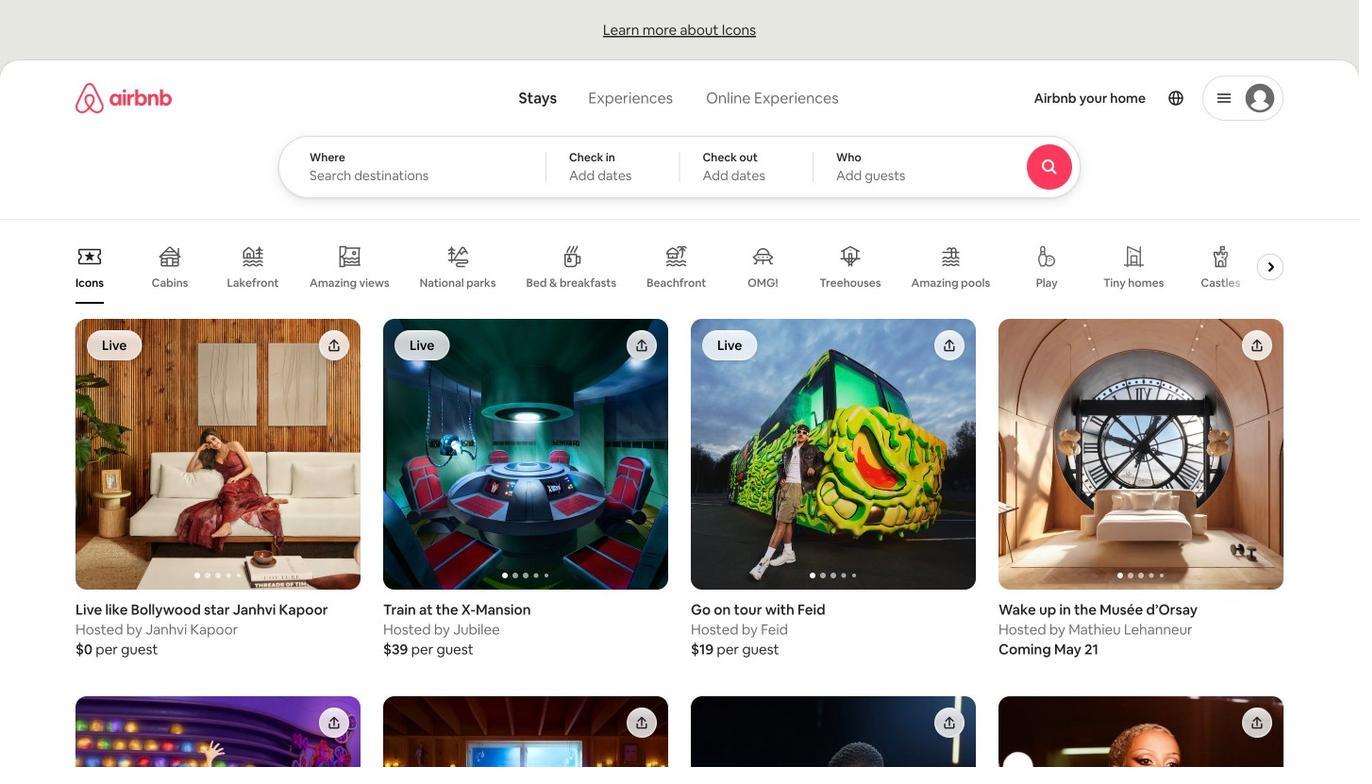Task type: locate. For each thing, give the bounding box(es) containing it.
what can we help you find? tab list
[[504, 77, 689, 119]]

profile element
[[869, 60, 1284, 136]]

Search destinations search field
[[310, 167, 515, 184]]

group
[[76, 230, 1292, 304], [76, 319, 361, 590], [383, 319, 668, 590], [691, 319, 976, 590], [999, 319, 1284, 590]]

None search field
[[279, 60, 1133, 198]]



Task type: vqa. For each thing, say whether or not it's contained in the screenshot.
5
no



